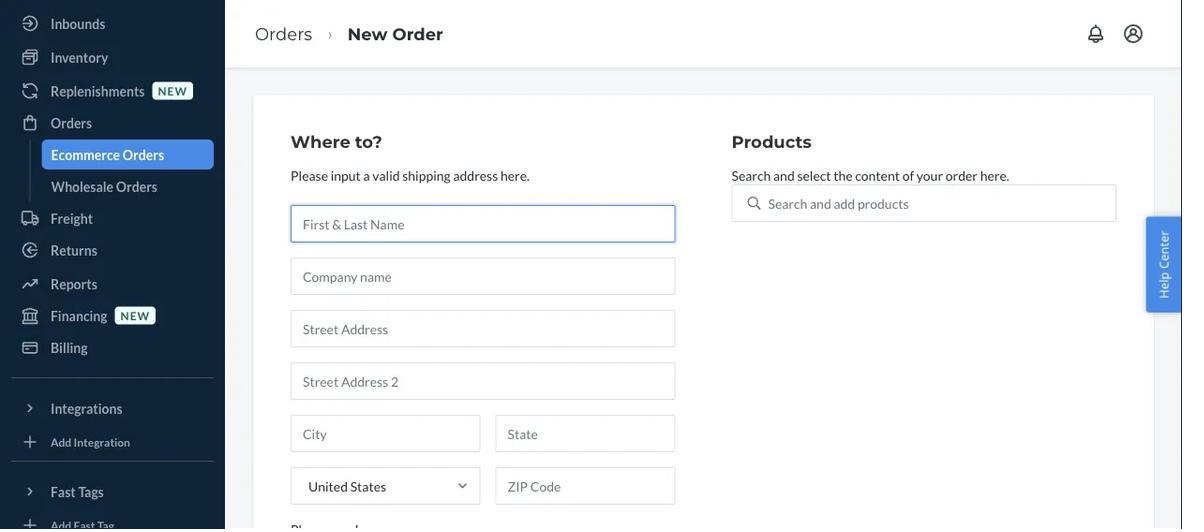 Task type: locate. For each thing, give the bounding box(es) containing it.
add
[[834, 195, 856, 211]]

0 horizontal spatial and
[[774, 167, 795, 183]]

orders down ecommerce orders link
[[116, 179, 158, 195]]

here. right order on the right top of page
[[981, 167, 1010, 183]]

First & Last Name text field
[[291, 205, 676, 243]]

1 vertical spatial and
[[810, 195, 832, 211]]

wholesale
[[51, 179, 114, 195]]

add integration
[[51, 436, 130, 449]]

billing
[[51, 340, 88, 356]]

1 horizontal spatial new
[[158, 84, 188, 97]]

to?
[[355, 132, 383, 152]]

here.
[[501, 167, 530, 183], [981, 167, 1010, 183]]

search and add products
[[769, 195, 909, 211]]

fast tags button
[[11, 477, 214, 507]]

and left add at right top
[[810, 195, 832, 211]]

here. right the address at the left top of the page
[[501, 167, 530, 183]]

new down the inventory link
[[158, 84, 188, 97]]

0 horizontal spatial orders link
[[11, 108, 214, 138]]

Street Address text field
[[291, 310, 676, 348]]

your
[[917, 167, 944, 183]]

orders up 'wholesale orders' link
[[123, 147, 164, 163]]

fast
[[51, 484, 76, 500]]

Street Address 2 text field
[[291, 363, 676, 400]]

1 horizontal spatial here.
[[981, 167, 1010, 183]]

search and select the content of your order here.
[[732, 167, 1010, 183]]

orders inside 'wholesale orders' link
[[116, 179, 158, 195]]

new for financing
[[121, 309, 150, 323]]

center
[[1156, 231, 1173, 269]]

new down reports link
[[121, 309, 150, 323]]

1 vertical spatial search
[[769, 195, 808, 211]]

0 vertical spatial and
[[774, 167, 795, 183]]

0 vertical spatial orders link
[[255, 23, 312, 44]]

2 here. from the left
[[981, 167, 1010, 183]]

and left the select
[[774, 167, 795, 183]]

of
[[903, 167, 915, 183]]

replenishments
[[51, 83, 145, 99]]

select
[[798, 167, 831, 183]]

0 vertical spatial search
[[732, 167, 771, 183]]

shipping
[[403, 167, 451, 183]]

products
[[858, 195, 909, 211]]

and
[[774, 167, 795, 183], [810, 195, 832, 211]]

orders link left new
[[255, 23, 312, 44]]

search image
[[748, 197, 761, 210]]

0 horizontal spatial here.
[[501, 167, 530, 183]]

1 horizontal spatial and
[[810, 195, 832, 211]]

tags
[[78, 484, 104, 500]]

0 horizontal spatial new
[[121, 309, 150, 323]]

orders inside ecommerce orders link
[[123, 147, 164, 163]]

ecommerce orders
[[51, 147, 164, 163]]

wholesale orders link
[[42, 172, 214, 202]]

financing
[[51, 308, 107, 324]]

reports link
[[11, 269, 214, 299]]

order
[[946, 167, 978, 183]]

inventory
[[51, 49, 108, 65]]

orders
[[255, 23, 312, 44], [51, 115, 92, 131], [123, 147, 164, 163], [116, 179, 158, 195]]

please input a valid shipping address here.
[[291, 167, 530, 183]]

united states
[[309, 479, 386, 495]]

orders link up ecommerce orders
[[11, 108, 214, 138]]

new order
[[348, 23, 444, 44]]

the
[[834, 167, 853, 183]]

fast tags
[[51, 484, 104, 500]]

inbounds link
[[11, 8, 214, 38]]

search
[[732, 167, 771, 183], [769, 195, 808, 211]]

help center button
[[1147, 217, 1183, 313]]

orders link
[[255, 23, 312, 44], [11, 108, 214, 138]]

new
[[158, 84, 188, 97], [121, 309, 150, 323]]

ecommerce orders link
[[42, 140, 214, 170]]

orders left new
[[255, 23, 312, 44]]

add integration link
[[11, 431, 214, 454]]

1 vertical spatial new
[[121, 309, 150, 323]]

orders up ecommerce
[[51, 115, 92, 131]]

valid
[[373, 167, 400, 183]]

search right search icon
[[769, 195, 808, 211]]

0 vertical spatial new
[[158, 84, 188, 97]]

breadcrumbs navigation
[[240, 6, 459, 61]]

integration
[[74, 436, 130, 449]]

states
[[350, 479, 386, 495]]

open notifications image
[[1085, 23, 1108, 45]]

search up search icon
[[732, 167, 771, 183]]

freight link
[[11, 204, 214, 234]]



Task type: vqa. For each thing, say whether or not it's contained in the screenshot.
the topmost WITH
no



Task type: describe. For each thing, give the bounding box(es) containing it.
content
[[856, 167, 900, 183]]

Company name text field
[[291, 258, 676, 295]]

State text field
[[496, 415, 676, 453]]

order
[[393, 23, 444, 44]]

integrations
[[51, 401, 122, 417]]

products
[[732, 132, 812, 152]]

where
[[291, 132, 351, 152]]

search for search and add products
[[769, 195, 808, 211]]

freight
[[51, 211, 93, 227]]

City text field
[[291, 415, 481, 453]]

and for add
[[810, 195, 832, 211]]

orders inside the breadcrumbs navigation
[[255, 23, 312, 44]]

address
[[453, 167, 498, 183]]

1 horizontal spatial orders link
[[255, 23, 312, 44]]

returns
[[51, 242, 97, 258]]

billing link
[[11, 333, 214, 363]]

input
[[331, 167, 361, 183]]

new
[[348, 23, 388, 44]]

reports
[[51, 276, 97, 292]]

add
[[51, 436, 71, 449]]

ZIP Code text field
[[496, 468, 676, 505]]

inventory link
[[11, 42, 214, 72]]

and for select
[[774, 167, 795, 183]]

wholesale orders
[[51, 179, 158, 195]]

united
[[309, 479, 348, 495]]

integrations button
[[11, 394, 214, 424]]

new for replenishments
[[158, 84, 188, 97]]

help
[[1156, 272, 1173, 299]]

please
[[291, 167, 328, 183]]

orders inside the orders link
[[51, 115, 92, 131]]

help center
[[1156, 231, 1173, 299]]

search for search and select the content of your order here.
[[732, 167, 771, 183]]

returns link
[[11, 235, 214, 265]]

1 vertical spatial orders link
[[11, 108, 214, 138]]

new order link
[[348, 23, 444, 44]]

open account menu image
[[1123, 23, 1145, 45]]

ecommerce
[[51, 147, 120, 163]]

1 here. from the left
[[501, 167, 530, 183]]

where to?
[[291, 132, 383, 152]]

inbounds
[[51, 15, 105, 31]]

a
[[363, 167, 370, 183]]



